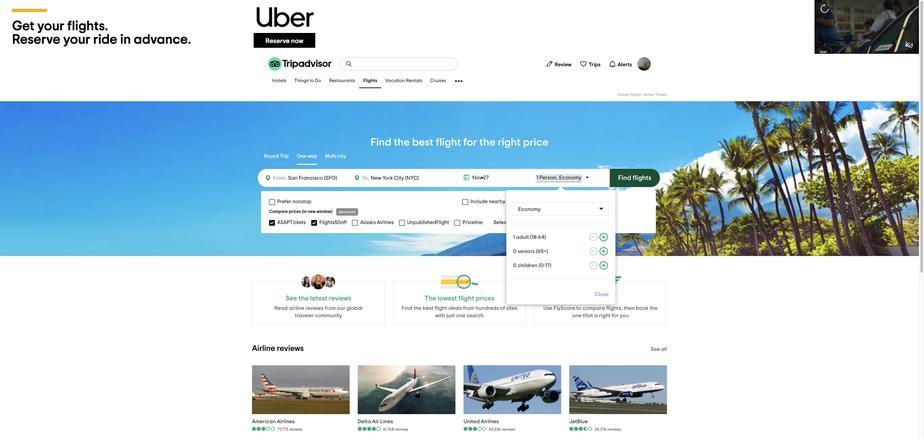 Task type: vqa. For each thing, say whether or not it's contained in the screenshot.
bottommost Pet
no



Task type: describe. For each thing, give the bounding box(es) containing it.
select
[[494, 220, 509, 226]]

54,236
[[489, 428, 501, 432]]

hundreds
[[476, 306, 499, 311]]

for
[[464, 137, 477, 148]]

prefer
[[277, 200, 291, 205]]

the for find the best flight deals from hundreds of sites with just one search
[[414, 306, 422, 311]]

find the best flight deals from hundreds of sites with just one search
[[402, 306, 518, 319]]

77,772
[[277, 428, 288, 432]]

see for see all
[[651, 347, 660, 353]]

search image
[[346, 61, 353, 67]]

0 for 0 seniors (65+)
[[513, 249, 517, 255]]

american
[[252, 420, 276, 425]]

window)
[[317, 210, 333, 214]]

trips link
[[577, 57, 604, 71]]

include
[[471, 200, 488, 205]]

hotels
[[272, 79, 286, 83]]

select all
[[494, 220, 516, 226]]

airline reviews link
[[252, 345, 304, 353]]

1 adult (18-64)
[[513, 235, 546, 240]]

From where? text field
[[287, 174, 343, 183]]

read airline reviews from our global traveler community
[[275, 306, 363, 319]]

-
[[642, 93, 643, 97]]

children
[[518, 263, 538, 269]]

alaska
[[361, 220, 376, 225]]

find the best flight for the right price
[[371, 137, 549, 148]]

To where? text field
[[369, 174, 431, 183]]

lines
[[380, 420, 393, 425]]

review
[[555, 62, 572, 67]]

alerts
[[618, 62, 632, 67]]

american airlines link
[[252, 419, 303, 426]]

delta air lines
[[358, 420, 393, 425]]

our
[[337, 306, 346, 311]]

to inside use flyscore to compare flights, then book the one that is right for you
[[577, 306, 582, 311]]

delta air lines link
[[358, 419, 408, 426]]

review link
[[543, 57, 575, 71]]

compare prices (in new window)
[[269, 210, 333, 214]]

sites
[[507, 306, 518, 311]]

read
[[275, 306, 288, 311]]

one-
[[297, 154, 308, 159]]

with
[[436, 314, 445, 319]]

the for find the best flight for the right price
[[394, 137, 410, 148]]

3 of 5 bubbles image for american
[[252, 428, 276, 432]]

restaurants link
[[325, 74, 359, 88]]

round trip
[[264, 154, 289, 159]]

see all
[[651, 347, 667, 353]]

lowest
[[438, 296, 457, 302]]

one-way link
[[297, 149, 317, 165]]

61,768
[[383, 428, 394, 432]]

things to do
[[294, 79, 321, 83]]

the
[[425, 296, 437, 302]]

nov
[[473, 175, 482, 181]]

for you
[[612, 314, 629, 319]]

1 horizontal spatial flyscore
[[588, 296, 614, 302]]

alerts link
[[606, 57, 635, 71]]

0 horizontal spatial to
[[310, 79, 314, 83]]

air
[[372, 420, 379, 425]]

see for see the latest reviews
[[286, 296, 297, 302]]

1 for 1 adult (18-64)
[[513, 235, 515, 240]]

vacation
[[386, 79, 405, 83]]

then
[[624, 306, 635, 311]]

airlines for united airlines
[[481, 420, 499, 425]]

4 of 5 bubbles image
[[358, 428, 382, 432]]

nearby
[[489, 200, 506, 205]]

profile picture image
[[638, 57, 651, 71]]

,
[[557, 175, 558, 181]]

things
[[294, 79, 309, 83]]

close
[[595, 292, 609, 298]]

the inside use flyscore to compare flights, then book the one that is right for you
[[650, 306, 658, 311]]

way
[[308, 154, 317, 159]]

multi-
[[325, 154, 338, 159]]

multi-city link
[[325, 149, 346, 165]]

nov 27
[[473, 175, 489, 181]]

(65+)
[[536, 249, 548, 255]]

rentals
[[406, 79, 422, 83]]

flight prices
[[459, 296, 495, 302]]

sponsored
[[339, 211, 356, 214]]

flights,
[[607, 306, 623, 311]]

find flights button
[[610, 169, 660, 187]]

cheap
[[618, 93, 629, 97]]

find for find the best flight deals from hundreds of sites with just one search
[[402, 306, 413, 311]]

airline reviews
[[252, 345, 304, 353]]

cruises link
[[426, 74, 451, 88]]

0 children (0-17)
[[513, 263, 552, 269]]

latest
[[310, 296, 328, 302]]



Task type: locate. For each thing, give the bounding box(es) containing it.
17)
[[545, 263, 552, 269]]

tickets
[[656, 93, 667, 97]]

0 for 0 children (0-17)
[[513, 263, 517, 269]]

find
[[371, 137, 392, 148], [619, 175, 632, 182], [402, 306, 413, 311]]

1 vertical spatial 1
[[513, 235, 515, 240]]

1 horizontal spatial airline
[[644, 93, 655, 97]]

jetblue link
[[570, 419, 621, 426]]

right right is
[[599, 314, 611, 319]]

77,772 reviews
[[277, 428, 303, 432]]

all for select all
[[510, 220, 516, 226]]

54,236 reviews
[[489, 428, 516, 432]]

compare
[[269, 210, 288, 214]]

round trip link
[[264, 149, 289, 165]]

0 vertical spatial all
[[510, 220, 516, 226]]

person
[[540, 175, 557, 181]]

None search field
[[340, 58, 457, 70]]

reviews for 61,768 reviews
[[395, 428, 408, 432]]

1 horizontal spatial right
[[599, 314, 611, 319]]

one search
[[456, 314, 484, 319]]

0 horizontal spatial see
[[286, 296, 297, 302]]

3.5 of 5 bubbles image
[[570, 428, 593, 432]]

0 horizontal spatial flights
[[363, 79, 377, 83]]

flight left for
[[436, 137, 461, 148]]

1 vertical spatial airline
[[252, 345, 275, 353]]

0 vertical spatial economy
[[559, 175, 582, 181]]

1 vertical spatial flights
[[630, 93, 641, 97]]

prices
[[289, 210, 301, 214]]

0 vertical spatial find
[[371, 137, 392, 148]]

asaptickets
[[277, 220, 306, 225]]

(in
[[302, 210, 307, 214]]

vacation rentals link
[[382, 74, 426, 88]]

20,276 reviews link
[[570, 427, 621, 433]]

unpublishedflight
[[407, 220, 449, 225]]

just
[[447, 314, 455, 319]]

airlines for american airlines
[[277, 420, 295, 425]]

priceline
[[463, 220, 483, 225]]

flight up the 'with'
[[435, 306, 447, 311]]

find inside find the best flight deals from hundreds of sites with just one search
[[402, 306, 413, 311]]

0 left seniors
[[513, 249, 517, 255]]

flights
[[633, 175, 652, 182]]

0 horizontal spatial 3 of 5 bubbles image
[[252, 428, 276, 432]]

0 horizontal spatial flyscore
[[554, 306, 576, 311]]

flight for deals
[[435, 306, 447, 311]]

1 from from the left
[[325, 306, 336, 311]]

flyscore inside use flyscore to compare flights, then book the one that is right for you
[[554, 306, 576, 311]]

3 of 5 bubbles image down the united
[[464, 428, 487, 432]]

1 horizontal spatial to
[[577, 306, 582, 311]]

advertisement region
[[0, 0, 920, 54]]

nonstop
[[293, 200, 312, 205]]

20,276 reviews
[[595, 428, 621, 432]]

1 vertical spatial see
[[651, 347, 660, 353]]

0 horizontal spatial find
[[371, 137, 392, 148]]

0 vertical spatial flyscore
[[588, 296, 614, 302]]

1 left adult
[[513, 235, 515, 240]]

0 vertical spatial flight
[[436, 137, 461, 148]]

0 vertical spatial right
[[498, 137, 521, 148]]

united airlines
[[464, 420, 499, 425]]

cheap flights - airline tickets
[[618, 93, 667, 97]]

1 horizontal spatial from
[[464, 306, 475, 311]]

to up one
[[577, 306, 582, 311]]

from:
[[273, 176, 287, 181]]

do
[[315, 79, 321, 83]]

adult
[[516, 235, 529, 240]]

0 horizontal spatial economy
[[518, 207, 541, 212]]

0 vertical spatial 1
[[537, 175, 539, 181]]

price
[[523, 137, 549, 148]]

flights link
[[359, 74, 382, 88]]

airlines right 'alaska'
[[377, 220, 394, 225]]

reviews for 54,236 reviews
[[502, 428, 516, 432]]

see all link
[[651, 347, 667, 353]]

from up one search
[[464, 306, 475, 311]]

0 seniors (65+)
[[513, 249, 548, 255]]

0 horizontal spatial right
[[498, 137, 521, 148]]

2 0 from the top
[[513, 263, 517, 269]]

from inside find the best flight deals from hundreds of sites with just one search
[[464, 306, 475, 311]]

prefer nonstop
[[277, 200, 312, 205]]

1 vertical spatial best
[[423, 306, 434, 311]]

3 of 5 bubbles image inside the 54,236 reviews link
[[464, 428, 487, 432]]

1 horizontal spatial airlines
[[377, 220, 394, 225]]

reviews for airline reviews
[[277, 345, 304, 353]]

best for for
[[412, 137, 434, 148]]

flyscore up one
[[554, 306, 576, 311]]

airlines
[[377, 220, 394, 225], [277, 420, 295, 425], [481, 420, 499, 425]]

2 from from the left
[[464, 306, 475, 311]]

0 horizontal spatial from
[[325, 306, 336, 311]]

right left price on the top right of the page
[[498, 137, 521, 148]]

restaurants
[[329, 79, 355, 83]]

book
[[636, 306, 649, 311]]

cruises
[[431, 79, 447, 83]]

tripadvisor image
[[268, 57, 332, 71]]

flight inside find the best flight deals from hundreds of sites with just one search
[[435, 306, 447, 311]]

to left the do
[[310, 79, 314, 83]]

1 horizontal spatial 1
[[537, 175, 539, 181]]

1 for 1 person , economy
[[537, 175, 539, 181]]

3 of 5 bubbles image down american
[[252, 428, 276, 432]]

reviews for 77,772 reviews
[[289, 428, 303, 432]]

1 vertical spatial flyscore
[[554, 306, 576, 311]]

1 horizontal spatial 3 of 5 bubbles image
[[464, 428, 487, 432]]

find for find the best flight for the right price
[[371, 137, 392, 148]]

61,768 reviews
[[383, 428, 408, 432]]

0 vertical spatial see
[[286, 296, 297, 302]]

include nearby airports
[[471, 200, 525, 205]]

to
[[310, 79, 314, 83], [577, 306, 582, 311]]

new
[[308, 210, 316, 214]]

economy
[[559, 175, 582, 181], [518, 207, 541, 212]]

see the latest reviews
[[286, 296, 351, 302]]

27
[[484, 175, 489, 181]]

from inside the read airline reviews from our global traveler community
[[325, 306, 336, 311]]

20,276
[[595, 428, 607, 432]]

1 vertical spatial to
[[577, 306, 582, 311]]

2 vertical spatial find
[[402, 306, 413, 311]]

1 horizontal spatial find
[[402, 306, 413, 311]]

find flights
[[619, 175, 652, 182]]

from left our
[[325, 306, 336, 311]]

find for find flights
[[619, 175, 632, 182]]

deals
[[449, 306, 462, 311]]

2 horizontal spatial find
[[619, 175, 632, 182]]

1 vertical spatial flight
[[435, 306, 447, 311]]

1 left person
[[537, 175, 539, 181]]

one
[[573, 314, 582, 319]]

flights left -
[[630, 93, 641, 97]]

0 vertical spatial airline
[[644, 93, 655, 97]]

0 horizontal spatial all
[[510, 220, 516, 226]]

0 vertical spatial flights
[[363, 79, 377, 83]]

jetblue
[[570, 420, 588, 425]]

flight for for
[[436, 137, 461, 148]]

1 horizontal spatial flights
[[630, 93, 641, 97]]

airports
[[507, 200, 525, 205]]

0 horizontal spatial airlines
[[277, 420, 295, 425]]

0 horizontal spatial 1
[[513, 235, 515, 240]]

3 of 5 bubbles image inside 77,772 reviews link
[[252, 428, 276, 432]]

1 vertical spatial right
[[599, 314, 611, 319]]

1 vertical spatial 0
[[513, 263, 517, 269]]

seniors
[[518, 249, 535, 255]]

1 vertical spatial all
[[661, 347, 667, 353]]

trip
[[280, 154, 289, 159]]

traveler community
[[295, 314, 342, 319]]

best
[[412, 137, 434, 148], [423, 306, 434, 311]]

reviews for 20,276 reviews
[[608, 428, 621, 432]]

economy down airports
[[518, 207, 541, 212]]

the lowest flight prices
[[425, 296, 495, 302]]

2 horizontal spatial airlines
[[481, 420, 499, 425]]

best inside find the best flight deals from hundreds of sites with just one search
[[423, 306, 434, 311]]

vacation rentals
[[386, 79, 422, 83]]

0 vertical spatial best
[[412, 137, 434, 148]]

1 horizontal spatial see
[[651, 347, 660, 353]]

flights inside "flights" link
[[363, 79, 377, 83]]

0 vertical spatial 0
[[513, 249, 517, 255]]

hotels link
[[268, 74, 290, 88]]

city
[[338, 154, 346, 159]]

2 3 of 5 bubbles image from the left
[[464, 428, 487, 432]]

reviews inside the read airline reviews from our global traveler community
[[306, 306, 324, 311]]

1 0 from the top
[[513, 249, 517, 255]]

1 horizontal spatial economy
[[559, 175, 582, 181]]

1 vertical spatial economy
[[518, 207, 541, 212]]

all for see all
[[661, 347, 667, 353]]

0 left children
[[513, 263, 517, 269]]

american airlines
[[252, 420, 295, 425]]

(18-
[[530, 235, 538, 240]]

multi-city
[[325, 154, 346, 159]]

64)
[[538, 235, 546, 240]]

the
[[394, 137, 410, 148], [480, 137, 496, 148], [299, 296, 309, 302], [414, 306, 422, 311], [650, 306, 658, 311]]

1 vertical spatial find
[[619, 175, 632, 182]]

1
[[537, 175, 539, 181], [513, 235, 515, 240]]

3 of 5 bubbles image
[[252, 428, 276, 432], [464, 428, 487, 432]]

airlines up the 54,236 reviews link
[[481, 420, 499, 425]]

1 person , economy
[[537, 175, 582, 181]]

0 vertical spatial to
[[310, 79, 314, 83]]

best for deals
[[423, 306, 434, 311]]

find inside button
[[619, 175, 632, 182]]

flights
[[363, 79, 377, 83], [630, 93, 641, 97]]

delta
[[358, 420, 371, 425]]

economy right ,
[[559, 175, 582, 181]]

1 horizontal spatial all
[[661, 347, 667, 353]]

77,772 reviews link
[[252, 427, 303, 433]]

1 3 of 5 bubbles image from the left
[[252, 428, 276, 432]]

of
[[500, 306, 505, 311]]

things to do link
[[290, 74, 325, 88]]

flyscore up the compare
[[588, 296, 614, 302]]

right inside use flyscore to compare flights, then book the one that is right for you
[[599, 314, 611, 319]]

0 horizontal spatial airline
[[252, 345, 275, 353]]

3 of 5 bubbles image for united
[[464, 428, 487, 432]]

the for see the latest reviews
[[299, 296, 309, 302]]

airlines up 77,772 at the bottom left of the page
[[277, 420, 295, 425]]

airlines for alaska airlines
[[377, 220, 394, 225]]

flights left vacation at the left top
[[363, 79, 377, 83]]

the inside find the best flight deals from hundreds of sites with just one search
[[414, 306, 422, 311]]



